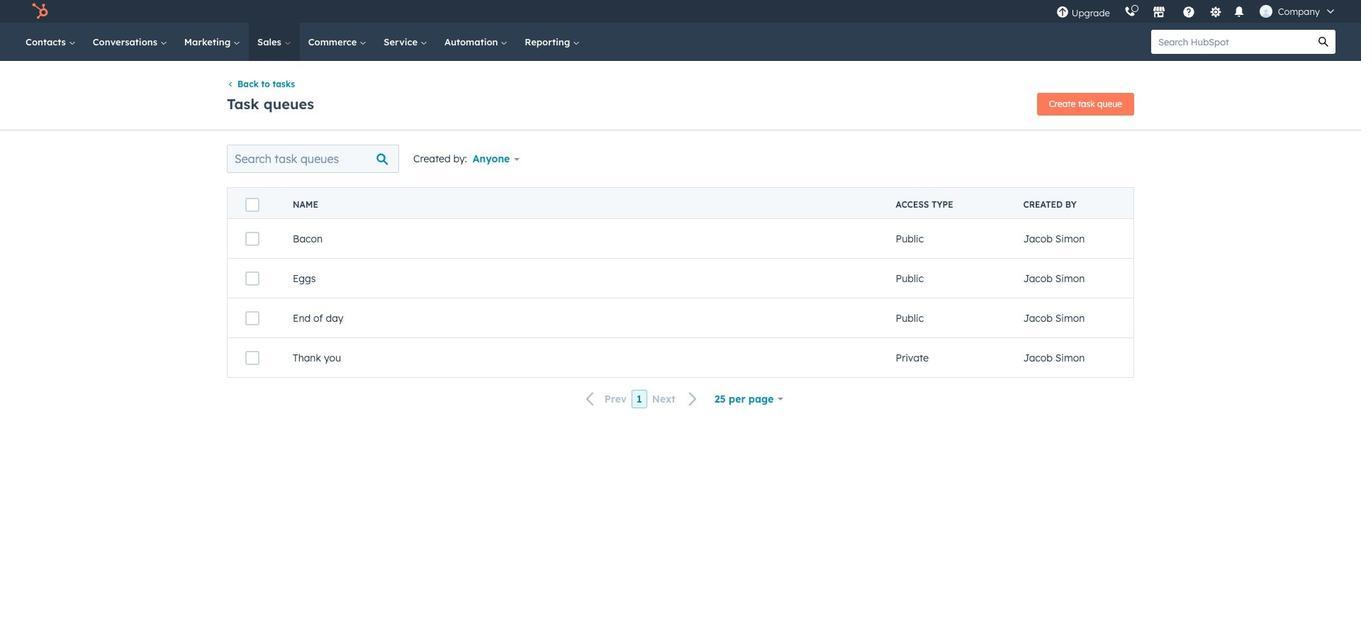 Task type: vqa. For each thing, say whether or not it's contained in the screenshot.
Yesterday button
no



Task type: locate. For each thing, give the bounding box(es) containing it.
jacob simon image
[[1260, 5, 1273, 18]]

banner
[[227, 89, 1135, 116]]

Search HubSpot search field
[[1152, 30, 1312, 54]]

marketplaces image
[[1153, 6, 1166, 19]]

menu
[[1050, 0, 1345, 23]]



Task type: describe. For each thing, give the bounding box(es) containing it.
pagination navigation
[[578, 390, 706, 409]]

Search task queues search field
[[227, 145, 399, 173]]



